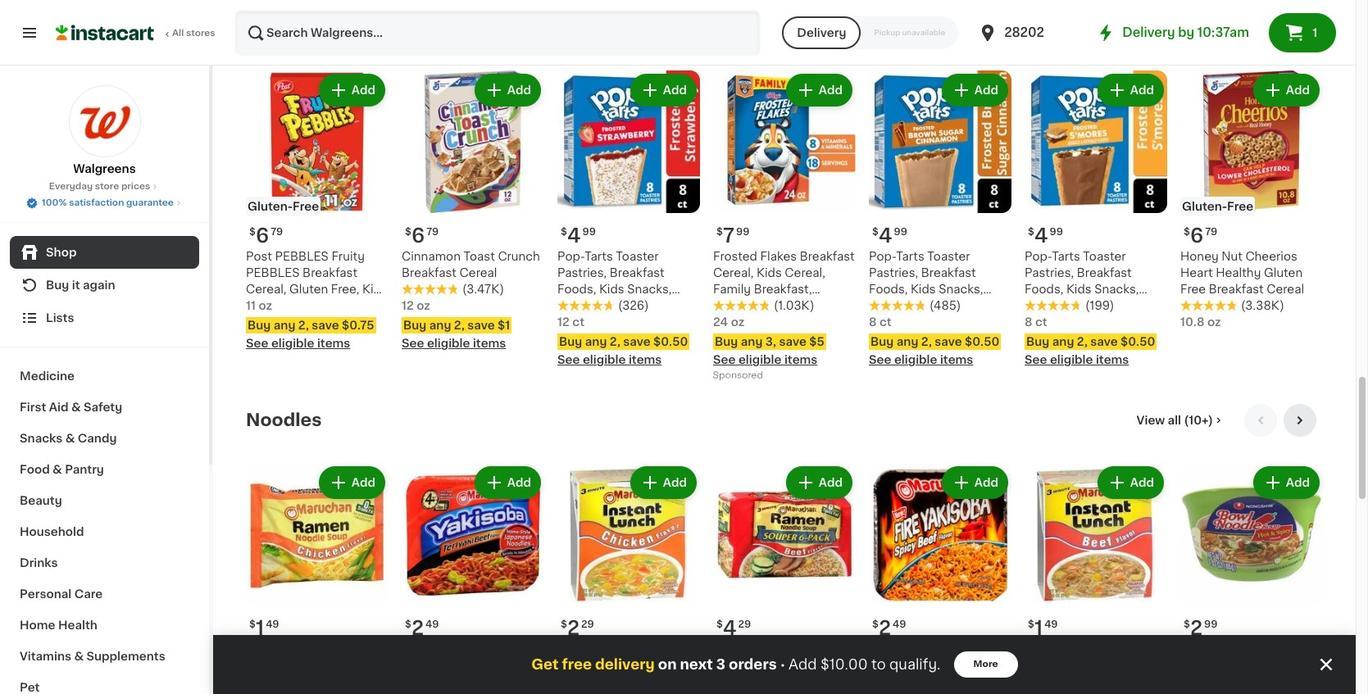 Task type: locate. For each thing, give the bounding box(es) containing it.
1 foods, from the left
[[557, 284, 596, 295]]

toaster inside pop-tarts toaster pastries, breakfast foods, kids snacks, frosted strawberry
[[616, 251, 659, 262]]

items inside buy any 2, save $1 see eligible items
[[473, 338, 506, 349]]

breakfast inside frosted flakes breakfast cereal, kids cereal, family breakfast, original
[[800, 251, 855, 262]]

2 toaster from the left
[[927, 251, 970, 262]]

$ 6 79 for post
[[249, 226, 283, 245]]

pop-tarts toaster pastries, breakfast foods, kids snacks, frosted brown sugar cinnamon
[[869, 251, 989, 328]]

2 horizontal spatial buy any 2, save $0.50 see eligible items
[[1025, 336, 1155, 366]]

all for 6
[[1165, 22, 1178, 34]]

personal
[[20, 589, 71, 600]]

2 8 ct from the left
[[1025, 316, 1047, 328]]

29 inside $ 4 29
[[738, 620, 751, 630]]

4 up pop-tarts toaster pastries, breakfast foods, kids snacks, frosted strawberry
[[567, 226, 581, 245]]

crunch
[[498, 251, 540, 262]]

buy any 3, save $5 see eligible items
[[713, 336, 824, 366]]

buy any 2, save $0.50 see eligible items down s'mores
[[1025, 336, 1155, 366]]

maruchan inside "maruchan fire yakisoba, spicy beef"
[[869, 644, 926, 655]]

2 ramen from the left
[[774, 644, 814, 655]]

79 for post
[[271, 227, 283, 237]]

0 vertical spatial all
[[1165, 22, 1178, 34]]

maruchan inside maruchan ramen noodle soup, chicken flavor
[[557, 644, 615, 655]]

gluten down cheerios
[[1264, 267, 1303, 279]]

beef right •
[[794, 660, 821, 671]]

$ 1 49
[[249, 619, 279, 638], [1028, 619, 1058, 638]]

eligible for pop-tarts toaster pastries, breakfast foods, kids snacks, frosted brown sugar cinnamon
[[894, 354, 937, 366]]

$ 6 79 for cinnamon
[[405, 226, 439, 245]]

kids up (326)
[[599, 284, 624, 295]]

0 horizontal spatial gluten
[[289, 284, 328, 295]]

2 29 from the left
[[738, 620, 751, 630]]

save inside buy any 2, save $1 see eligible items
[[467, 320, 495, 331]]

save right 3,
[[779, 336, 807, 348]]

0 horizontal spatial 79
[[271, 227, 283, 237]]

1 horizontal spatial delivery
[[1122, 26, 1175, 39]]

buy any 2, save $0.50 see eligible items
[[557, 336, 688, 366], [869, 336, 1000, 366], [1025, 336, 1155, 366]]

frosted inside pop-tarts toaster pastries, breakfast foods, kids snacks, frosted s'mores
[[1025, 300, 1069, 312]]

free,
[[331, 284, 359, 295]]

eligible inside buy any 2, save $0.75 see eligible items
[[271, 338, 314, 349]]

4 up pop-tarts toaster pastries, breakfast foods, kids snacks, frosted brown sugar cinnamon
[[879, 226, 892, 245]]

0 vertical spatial pebbles
[[275, 251, 329, 262]]

pastries, for pop-tarts toaster pastries, breakfast foods, kids snacks, frosted s'mores
[[1025, 267, 1074, 279]]

0 horizontal spatial pastries,
[[557, 267, 607, 279]]

★★★★★
[[402, 284, 459, 295], [402, 284, 459, 295], [557, 300, 615, 312], [557, 300, 615, 312], [713, 300, 771, 312], [713, 300, 771, 312], [869, 300, 926, 312], [869, 300, 926, 312], [1025, 300, 1082, 312], [1025, 300, 1082, 312], [1180, 300, 1238, 312], [1180, 300, 1238, 312]]

eligible
[[271, 338, 314, 349], [427, 338, 470, 349], [583, 354, 626, 366], [738, 354, 782, 366], [894, 354, 937, 366], [1050, 354, 1093, 366]]

snacks, up the box
[[246, 300, 290, 312]]

12 up buy any 2, save $1 see eligible items
[[402, 300, 414, 312]]

tarts up s'mores
[[1052, 251, 1080, 262]]

to
[[871, 658, 886, 671]]

item carousel region
[[246, 12, 1323, 391], [246, 404, 1323, 694]]

view all (10+)
[[1137, 415, 1213, 426]]

1 horizontal spatial pop-
[[869, 251, 896, 262]]

snacks, inside pop-tarts toaster pastries, breakfast foods, kids snacks, frosted s'mores
[[1094, 284, 1139, 295]]

2 ct from the left
[[880, 316, 892, 328]]

gluten- for post
[[248, 201, 293, 212]]

1 horizontal spatial toaster
[[927, 251, 970, 262]]

ramen up delivery
[[618, 644, 658, 655]]

gluten inside post pebbles fruity pebbles breakfast cereal, gluten free, kids snacks, small cereal box
[[289, 284, 328, 295]]

beef down fire
[[904, 660, 932, 671]]

prices
[[121, 182, 150, 191]]

gluten-
[[248, 201, 293, 212], [1182, 201, 1227, 212]]

any for frosted flakes breakfast cereal, kids cereal, family breakfast, original
[[741, 336, 763, 348]]

flavor inside maruchan ramen noodle soup, chicken flavor
[[557, 676, 592, 688]]

flavor for 2
[[557, 676, 592, 688]]

1 horizontal spatial ramen
[[774, 644, 814, 655]]

oz down original
[[731, 316, 745, 328]]

1 horizontal spatial noodle
[[713, 660, 755, 671]]

breakfast,
[[754, 284, 812, 295]]

$ 2 49
[[405, 619, 439, 638], [872, 619, 906, 638]]

maruchan up free
[[557, 644, 615, 655]]

1 vertical spatial item carousel region
[[246, 404, 1323, 694]]

0 vertical spatial item carousel region
[[246, 12, 1323, 391]]

buy any 2, save $0.50 see eligible items down (326)
[[557, 336, 688, 366]]

6 up 'cinnamon toast crunch breakfast cereal'
[[411, 226, 425, 245]]

0 horizontal spatial 6
[[256, 226, 269, 245]]

1 horizontal spatial 29
[[738, 620, 751, 630]]

2 flavor from the left
[[713, 676, 748, 688]]

2, down (326)
[[610, 336, 620, 348]]

1 noodle from the left
[[557, 660, 599, 671]]

soup, for 4
[[758, 660, 791, 671]]

save inside buy any 2, save $0.75 see eligible items
[[312, 320, 339, 331]]

store
[[95, 182, 119, 191]]

see for cinnamon toast crunch breakfast cereal
[[402, 338, 424, 349]]

1 horizontal spatial 1
[[1034, 619, 1043, 638]]

0 horizontal spatial cereal
[[328, 300, 365, 312]]

1 horizontal spatial tarts
[[896, 251, 924, 262]]

3 maruchan from the left
[[869, 644, 926, 655]]

buy inside buy any 2, save $1 see eligible items
[[403, 320, 427, 331]]

beef for 2
[[904, 660, 932, 671]]

$0.50 for pop-tarts toaster pastries, breakfast foods, kids snacks, frosted strawberry
[[653, 336, 688, 348]]

beef for 4
[[794, 660, 821, 671]]

1 horizontal spatial 8
[[1025, 316, 1032, 328]]

flavor inside maruchan ramen noodle soup, beef flavor
[[713, 676, 748, 688]]

see inside buy any 2, save $0.75 see eligible items
[[246, 338, 268, 349]]

2, inside buy any 2, save $0.75 see eligible items
[[298, 320, 309, 331]]

2 horizontal spatial $ 6 79
[[1184, 226, 1217, 245]]

2 79 from the left
[[426, 227, 439, 237]]

pop- inside pop-tarts toaster pastries, breakfast foods, kids snacks, frosted s'mores
[[1025, 251, 1052, 262]]

0 horizontal spatial noodle
[[557, 660, 599, 671]]

get free delivery on next 3 orders • add $10.00 to qualify.
[[531, 658, 941, 671]]

1 horizontal spatial $ 4 99
[[872, 226, 907, 245]]

$ for pop-tarts toaster pastries, breakfast foods, kids snacks, frosted s'mores
[[1028, 227, 1034, 237]]

kids inside pop-tarts toaster pastries, breakfast foods, kids snacks, frosted s'mores
[[1066, 284, 1092, 295]]

1 vertical spatial 12
[[557, 316, 570, 328]]

gluten-free up the nut
[[1182, 201, 1253, 212]]

pastries, inside pop-tarts toaster pastries, breakfast foods, kids snacks, frosted s'mores
[[1025, 267, 1074, 279]]

0 horizontal spatial 12
[[402, 300, 414, 312]]

& inside "link"
[[53, 464, 62, 475]]

2 pop- from the left
[[869, 251, 896, 262]]

drinks link
[[10, 548, 199, 579]]

any inside buy any 2, save $1 see eligible items
[[429, 320, 451, 331]]

toaster up (199)
[[1083, 251, 1126, 262]]

vitamins & supplements link
[[10, 641, 199, 672]]

pop- for pop-tarts toaster pastries, breakfast foods, kids snacks, frosted s'mores
[[1025, 251, 1052, 262]]

delivery for delivery by 10:37am
[[1122, 26, 1175, 39]]

29 inside $ 2 29
[[581, 620, 594, 630]]

& for snacks
[[65, 433, 75, 444]]

foods,
[[557, 284, 596, 295], [869, 284, 908, 295], [1025, 284, 1063, 295]]

1 horizontal spatial 8 ct
[[1025, 316, 1047, 328]]

frosted
[[713, 251, 757, 262], [557, 300, 602, 312], [869, 300, 913, 312], [1025, 300, 1069, 312]]

(485)
[[930, 300, 961, 312]]

2 horizontal spatial cereal
[[1267, 284, 1304, 295]]

flavor down free
[[557, 676, 592, 688]]

supplements
[[86, 651, 165, 662]]

1 horizontal spatial $0.50
[[965, 336, 1000, 348]]

3 $ 4 99 from the left
[[1028, 226, 1063, 245]]

any down 'brown'
[[897, 336, 918, 348]]

kids inside pop-tarts toaster pastries, breakfast foods, kids snacks, frosted brown sugar cinnamon
[[911, 284, 936, 295]]

buy inside buy any 3, save $5 see eligible items
[[715, 336, 738, 348]]

save down (199)
[[1090, 336, 1118, 348]]

breakfast inside pop-tarts toaster pastries, breakfast foods, kids snacks, frosted strawberry
[[610, 267, 665, 279]]

beef inside "maruchan fire yakisoba, spicy beef"
[[904, 660, 932, 671]]

first
[[20, 402, 46, 413]]

1 6 from the left
[[256, 226, 269, 245]]

2 gluten- from the left
[[1182, 201, 1227, 212]]

0 vertical spatial gluten
[[1264, 267, 1303, 279]]

buy down the 12 ct
[[559, 336, 582, 348]]

beef inside maruchan ramen noodle soup, beef flavor
[[794, 660, 821, 671]]

99 inside $ 7 99
[[736, 227, 750, 237]]

& right "aid"
[[71, 402, 81, 413]]

1 vertical spatial gluten
[[289, 284, 328, 295]]

2 horizontal spatial maruchan
[[869, 644, 926, 655]]

28202
[[1004, 26, 1044, 39]]

$ inside $ 4 29
[[716, 620, 723, 630]]

& left the candy
[[65, 433, 75, 444]]

delivery by 10:37am
[[1122, 26, 1249, 39]]

honey nut cheerios heart healthy gluten free breakfast cereal
[[1180, 251, 1304, 295]]

1 vertical spatial cereal
[[1267, 284, 1304, 295]]

cereal, inside post pebbles fruity pebbles breakfast cereal, gluten free, kids snacks, small cereal box
[[246, 284, 286, 295]]

noodles
[[246, 412, 322, 429]]

2 horizontal spatial 79
[[1205, 227, 1217, 237]]

0 horizontal spatial 8
[[869, 316, 877, 328]]

1 horizontal spatial $ 2 49
[[872, 619, 906, 638]]

eligible inside buy any 3, save $5 see eligible items
[[738, 354, 782, 366]]

view inside view all (10+) popup button
[[1137, 415, 1165, 426]]

1 gluten- from the left
[[248, 201, 293, 212]]

items for pop-tarts toaster pastries, breakfast foods, kids snacks, frosted strawberry
[[629, 354, 662, 366]]

2 foods, from the left
[[869, 284, 908, 295]]

$ 2 99
[[1184, 619, 1218, 638]]

1 horizontal spatial cinnamon
[[869, 316, 928, 328]]

1 soup, from the left
[[602, 660, 635, 671]]

2 horizontal spatial $0.50
[[1121, 336, 1155, 348]]

see inside buy any 3, save $5 see eligible items
[[713, 354, 736, 366]]

frosted flakes breakfast cereal, kids cereal, family breakfast, original
[[713, 251, 855, 312]]

oz for 11 oz
[[259, 300, 272, 312]]

flavor down get free delivery on next 3 orders • add $10.00 to qualify.
[[713, 676, 748, 688]]

12 right $1
[[557, 316, 570, 328]]

2 $ 1 49 from the left
[[1028, 619, 1058, 638]]

6 for post
[[256, 226, 269, 245]]

breakfast inside post pebbles fruity pebbles breakfast cereal, gluten free, kids snacks, small cereal box
[[302, 267, 357, 279]]

$ 4 99 up pop-tarts toaster pastries, breakfast foods, kids snacks, frosted brown sugar cinnamon
[[872, 226, 907, 245]]

on
[[658, 658, 677, 671]]

1 gluten-free from the left
[[248, 201, 319, 212]]

chicken
[[638, 660, 685, 671]]

maruchan for $ 4 29
[[713, 644, 771, 655]]

walgreens logo image
[[68, 85, 141, 157]]

(10+)
[[1184, 415, 1213, 426]]

0 horizontal spatial pop-
[[557, 251, 585, 262]]

0 horizontal spatial flavor
[[557, 676, 592, 688]]

29 up free
[[581, 620, 594, 630]]

2 pastries, from the left
[[869, 267, 918, 279]]

view inside view all (50+) popup button
[[1134, 22, 1162, 34]]

foods, inside pop-tarts toaster pastries, breakfast foods, kids snacks, frosted brown sugar cinnamon
[[869, 284, 908, 295]]

snacks,
[[627, 284, 672, 295], [939, 284, 983, 295], [1094, 284, 1139, 295], [246, 300, 290, 312]]

frosted inside frosted flakes breakfast cereal, kids cereal, family breakfast, original
[[713, 251, 757, 262]]

29 up orders
[[738, 620, 751, 630]]

1 pastries, from the left
[[557, 267, 607, 279]]

pebbles
[[275, 251, 329, 262], [246, 267, 300, 279]]

$5
[[809, 336, 824, 348]]

maruchan up spicy
[[869, 644, 926, 655]]

2 horizontal spatial 1
[[1313, 27, 1318, 39]]

1 horizontal spatial gluten-
[[1182, 201, 1227, 212]]

2 49 from the left
[[425, 620, 439, 630]]

79 up 'cinnamon toast crunch breakfast cereal'
[[426, 227, 439, 237]]

29 for 4
[[738, 620, 751, 630]]

items down the $0.75 in the left top of the page
[[317, 338, 350, 349]]

pebbles right post in the top of the page
[[275, 251, 329, 262]]

2 beef from the left
[[904, 660, 932, 671]]

view left by
[[1134, 22, 1162, 34]]

11 oz
[[246, 300, 272, 312]]

buy for post pebbles fruity pebbles breakfast cereal, gluten free, kids snacks, small cereal box
[[248, 320, 271, 331]]

1 pop- from the left
[[557, 251, 585, 262]]

any inside buy any 2, save $0.75 see eligible items
[[274, 320, 295, 331]]

$ 6 79
[[249, 226, 283, 245], [405, 226, 439, 245], [1184, 226, 1217, 245]]

1 horizontal spatial soup,
[[758, 660, 791, 671]]

cereal, up family on the right top
[[713, 267, 754, 279]]

ct
[[572, 316, 585, 328], [880, 316, 892, 328], [1035, 316, 1047, 328]]

11
[[246, 300, 256, 312]]

buy any 2, save $0.50 see eligible items for (199)
[[1025, 336, 1155, 366]]

1 horizontal spatial 12
[[557, 316, 570, 328]]

1 horizontal spatial beef
[[904, 660, 932, 671]]

1 $ 4 99 from the left
[[561, 226, 596, 245]]

view left (10+)
[[1137, 415, 1165, 426]]

eligible down s'mores
[[1050, 354, 1093, 366]]

4 up pop-tarts toaster pastries, breakfast foods, kids snacks, frosted s'mores
[[1034, 226, 1048, 245]]

2 vertical spatial cereal
[[328, 300, 365, 312]]

0 horizontal spatial gluten-free
[[248, 201, 319, 212]]

1 horizontal spatial foods,
[[869, 284, 908, 295]]

2, down (3.47k)
[[454, 320, 465, 331]]

personal care
[[20, 589, 103, 600]]

$0.50 for pop-tarts toaster pastries, breakfast foods, kids snacks, frosted brown sugar cinnamon
[[965, 336, 1000, 348]]

None search field
[[234, 10, 761, 56]]

any right the box
[[274, 320, 295, 331]]

snacks, inside pop-tarts toaster pastries, breakfast foods, kids snacks, frosted strawberry
[[627, 284, 672, 295]]

2 horizontal spatial tarts
[[1052, 251, 1080, 262]]

7
[[723, 226, 735, 245]]

1 8 from the left
[[869, 316, 877, 328]]

next
[[680, 658, 713, 671]]

cereal,
[[713, 267, 754, 279], [785, 267, 825, 279], [246, 284, 286, 295]]

oz right 10.8 on the top right of the page
[[1207, 316, 1221, 328]]

save left $1
[[467, 320, 495, 331]]

0 horizontal spatial buy any 2, save $0.50 see eligible items
[[557, 336, 688, 366]]

8 for pop-tarts toaster pastries, breakfast foods, kids snacks, frosted brown sugar cinnamon
[[869, 316, 877, 328]]

noodle down $ 2 29
[[557, 660, 599, 671]]

items for pop-tarts toaster pastries, breakfast foods, kids snacks, frosted brown sugar cinnamon
[[940, 354, 973, 366]]

maruchan
[[557, 644, 615, 655], [713, 644, 771, 655], [869, 644, 926, 655]]

3 tarts from the left
[[1052, 251, 1080, 262]]

0 horizontal spatial beef
[[794, 660, 821, 671]]

$ for maruchan ramen noodle soup, beef flavor
[[716, 620, 723, 630]]

buy right $5
[[871, 336, 894, 348]]

0 horizontal spatial cereal,
[[246, 284, 286, 295]]

$ 4 99 up pop-tarts toaster pastries, breakfast foods, kids snacks, frosted s'mores
[[1028, 226, 1063, 245]]

1 horizontal spatial ct
[[880, 316, 892, 328]]

1 buy any 2, save $0.50 see eligible items from the left
[[557, 336, 688, 366]]

4 up get free delivery on next 3 orders • add $10.00 to qualify.
[[723, 619, 737, 638]]

oz right 11
[[259, 300, 272, 312]]

2 horizontal spatial pop-
[[1025, 251, 1052, 262]]

buy any 2, save $0.50 see eligible items for (485)
[[869, 336, 1000, 366]]

2 noodle from the left
[[713, 660, 755, 671]]

3 2 from the left
[[879, 619, 891, 638]]

any down strawberry
[[585, 336, 607, 348]]

pastries, up s'mores
[[1025, 267, 1074, 279]]

health
[[58, 620, 97, 631]]

3 pop- from the left
[[1025, 251, 1052, 262]]

gluten-free
[[248, 201, 319, 212], [1182, 201, 1253, 212]]

kids
[[757, 267, 782, 279], [362, 284, 388, 295], [599, 284, 624, 295], [911, 284, 936, 295], [1066, 284, 1092, 295]]

1 79 from the left
[[271, 227, 283, 237]]

3 toaster from the left
[[1083, 251, 1126, 262]]

everyday
[[49, 182, 93, 191]]

1 maruchan from the left
[[557, 644, 615, 655]]

foods, inside pop-tarts toaster pastries, breakfast foods, kids snacks, frosted s'mores
[[1025, 284, 1063, 295]]

$ 6 79 up 'cinnamon toast crunch breakfast cereal'
[[405, 226, 439, 245]]

items down (485)
[[940, 354, 973, 366]]

1
[[1313, 27, 1318, 39], [256, 619, 264, 638], [1034, 619, 1043, 638]]

2 tarts from the left
[[896, 251, 924, 262]]

pop- for pop-tarts toaster pastries, breakfast foods, kids snacks, frosted strawberry
[[557, 251, 585, 262]]

delivery
[[595, 658, 655, 671]]

oz up buy any 2, save $1 see eligible items
[[417, 300, 430, 312]]

kids for pop-tarts toaster pastries, breakfast foods, kids snacks, frosted brown sugar cinnamon
[[911, 284, 936, 295]]

4 for pop-tarts toaster pastries, breakfast foods, kids snacks, frosted s'mores
[[1034, 226, 1048, 245]]

3 foods, from the left
[[1025, 284, 1063, 295]]

2 6 from the left
[[411, 226, 425, 245]]

toaster inside pop-tarts toaster pastries, breakfast foods, kids snacks, frosted brown sugar cinnamon
[[927, 251, 970, 262]]

$ inside $ 7 99
[[716, 227, 723, 237]]

1 49 from the left
[[266, 620, 279, 630]]

items down $1
[[473, 338, 506, 349]]

snacks, up strawberry
[[627, 284, 672, 295]]

ramen up •
[[774, 644, 814, 655]]

buy any 2, save $0.50 see eligible items for (326)
[[557, 336, 688, 366]]

gluten-free for nut
[[1182, 201, 1253, 212]]

tarts up strawberry
[[585, 251, 613, 262]]

beauty link
[[10, 485, 199, 516]]

1 horizontal spatial 79
[[426, 227, 439, 237]]

cinnamon left the toast
[[402, 251, 461, 262]]

breakfast inside pop-tarts toaster pastries, breakfast foods, kids snacks, frosted s'mores
[[1077, 267, 1132, 279]]

12
[[402, 300, 414, 312], [557, 316, 570, 328]]

$ 6 79 up honey
[[1184, 226, 1217, 245]]

0 horizontal spatial 29
[[581, 620, 594, 630]]

all
[[172, 29, 184, 38]]

frosted inside pop-tarts toaster pastries, breakfast foods, kids snacks, frosted brown sugar cinnamon
[[869, 300, 913, 312]]

eligible down 3,
[[738, 354, 782, 366]]

frosted left 'brown'
[[869, 300, 913, 312]]

0 horizontal spatial cinnamon
[[402, 251, 461, 262]]

79 up post in the top of the page
[[271, 227, 283, 237]]

items
[[317, 338, 350, 349], [473, 338, 506, 349], [629, 354, 662, 366], [784, 354, 818, 366], [940, 354, 973, 366], [1096, 354, 1129, 366]]

$ for maruchan ramen noodle soup, chicken flavor
[[561, 620, 567, 630]]

oz for 10.8 oz
[[1207, 316, 1221, 328]]

0 horizontal spatial gluten-
[[248, 201, 293, 212]]

0 horizontal spatial soup,
[[602, 660, 635, 671]]

0 vertical spatial view
[[1134, 22, 1162, 34]]

ramen inside maruchan ramen noodle soup, beef flavor
[[774, 644, 814, 655]]

pastries, for pop-tarts toaster pastries, breakfast foods, kids snacks, frosted brown sugar cinnamon
[[869, 267, 918, 279]]

pop- inside pop-tarts toaster pastries, breakfast foods, kids snacks, frosted strawberry
[[557, 251, 585, 262]]

2 horizontal spatial 6
[[1190, 226, 1203, 245]]

soup, inside maruchan ramen noodle soup, beef flavor
[[758, 660, 791, 671]]

pebbles down post in the top of the page
[[246, 267, 300, 279]]

noodle inside maruchan ramen noodle soup, beef flavor
[[713, 660, 755, 671]]

$ inside $ 2 29
[[561, 620, 567, 630]]

0 horizontal spatial $ 1 49
[[249, 619, 279, 638]]

2,
[[298, 320, 309, 331], [454, 320, 465, 331], [610, 336, 620, 348], [921, 336, 932, 348], [1077, 336, 1088, 348]]

gluten- for honey
[[1182, 201, 1227, 212]]

0 horizontal spatial maruchan
[[557, 644, 615, 655]]

2 soup, from the left
[[758, 660, 791, 671]]

3 buy any 2, save $0.50 see eligible items from the left
[[1025, 336, 1155, 366]]

1 beef from the left
[[794, 660, 821, 671]]

gluten-free up post in the top of the page
[[248, 201, 319, 212]]

&
[[71, 402, 81, 413], [65, 433, 75, 444], [53, 464, 62, 475], [74, 651, 84, 662]]

kids up s'mores
[[1066, 284, 1092, 295]]

cereal inside 'cinnamon toast crunch breakfast cereal'
[[460, 267, 497, 279]]

2 $ 4 99 from the left
[[872, 226, 907, 245]]

save for frosted flakes breakfast cereal, kids cereal, family breakfast, original
[[779, 336, 807, 348]]

toaster
[[616, 251, 659, 262], [927, 251, 970, 262], [1083, 251, 1126, 262]]

aid
[[49, 402, 68, 413]]

79 up honey
[[1205, 227, 1217, 237]]

1 horizontal spatial flavor
[[713, 676, 748, 688]]

$ 4 99 up pop-tarts toaster pastries, breakfast foods, kids snacks, frosted strawberry
[[561, 226, 596, 245]]

view for 6
[[1134, 22, 1162, 34]]

snacks
[[20, 433, 63, 444]]

2 $ 6 79 from the left
[[405, 226, 439, 245]]

2, inside buy any 2, save $1 see eligible items
[[454, 320, 465, 331]]

4 2 from the left
[[1190, 619, 1203, 638]]

3 ct from the left
[[1035, 316, 1047, 328]]

0 horizontal spatial $ 4 99
[[561, 226, 596, 245]]

1 tarts from the left
[[585, 251, 613, 262]]

2 horizontal spatial toaster
[[1083, 251, 1126, 262]]

all stores
[[172, 29, 215, 38]]

kids right free, at the left top
[[362, 284, 388, 295]]

view all (50+)
[[1134, 22, 1213, 34]]

items inside buy any 3, save $5 see eligible items
[[784, 354, 818, 366]]

1 horizontal spatial $ 1 49
[[1028, 619, 1058, 638]]

& down health
[[74, 651, 84, 662]]

pantry
[[65, 464, 104, 475]]

2, down small at the left of page
[[298, 320, 309, 331]]

tarts inside pop-tarts toaster pastries, breakfast foods, kids snacks, frosted brown sugar cinnamon
[[896, 251, 924, 262]]

pop- inside pop-tarts toaster pastries, breakfast foods, kids snacks, frosted brown sugar cinnamon
[[869, 251, 896, 262]]

product group
[[246, 71, 389, 352], [402, 71, 544, 352], [557, 71, 700, 368], [713, 71, 856, 384], [869, 71, 1012, 368], [1025, 71, 1167, 368], [1180, 71, 1323, 330], [246, 463, 389, 690], [402, 463, 544, 694], [557, 463, 700, 694], [713, 463, 856, 694], [869, 463, 1012, 690], [1025, 463, 1167, 694], [1180, 463, 1323, 690]]

0 horizontal spatial 8 ct
[[869, 316, 892, 328]]

2 gluten-free from the left
[[1182, 201, 1253, 212]]

Search field
[[236, 11, 759, 54]]

eligible down 'brown'
[[894, 354, 937, 366]]

eligible down the 12 ct
[[583, 354, 626, 366]]

save for pop-tarts toaster pastries, breakfast foods, kids snacks, frosted strawberry
[[623, 336, 651, 348]]

cereal down the toast
[[460, 267, 497, 279]]

snacks, up (199)
[[1094, 284, 1139, 295]]

2 buy any 2, save $0.50 see eligible items from the left
[[869, 336, 1000, 366]]

1 8 ct from the left
[[869, 316, 892, 328]]

ramen for 2
[[618, 644, 658, 655]]

foods, inside pop-tarts toaster pastries, breakfast foods, kids snacks, frosted strawberry
[[557, 284, 596, 295]]

pastries, up the 12 ct
[[557, 267, 607, 279]]

12 oz
[[402, 300, 430, 312]]

2 horizontal spatial ct
[[1035, 316, 1047, 328]]

tarts for pop-tarts toaster pastries, breakfast foods, kids snacks, frosted strawberry
[[585, 251, 613, 262]]

0 horizontal spatial ramen
[[618, 644, 658, 655]]

6
[[256, 226, 269, 245], [411, 226, 425, 245], [1190, 226, 1203, 245]]

29 for 2
[[581, 620, 594, 630]]

0 vertical spatial cinnamon
[[402, 251, 461, 262]]

delivery for delivery
[[797, 27, 846, 39]]

treatment tracker modal dialog
[[213, 635, 1356, 694]]

cereal, for 6
[[246, 284, 286, 295]]

frosted left s'mores
[[1025, 300, 1069, 312]]

all
[[1165, 22, 1178, 34], [1168, 415, 1181, 426]]

1 29 from the left
[[581, 620, 594, 630]]

cheerios
[[1246, 251, 1297, 262]]

beauty
[[20, 495, 62, 507]]

$ 7 99
[[716, 226, 750, 245]]

1 ramen from the left
[[618, 644, 658, 655]]

pastries, for pop-tarts toaster pastries, breakfast foods, kids snacks, frosted strawberry
[[557, 267, 607, 279]]

buy inside buy any 2, save $0.75 see eligible items
[[248, 320, 271, 331]]

79 for cinnamon
[[426, 227, 439, 237]]

2 horizontal spatial pastries,
[[1025, 267, 1074, 279]]

tarts inside pop-tarts toaster pastries, breakfast foods, kids snacks, frosted s'mores
[[1052, 251, 1080, 262]]

1 flavor from the left
[[557, 676, 592, 688]]

6 for cinnamon
[[411, 226, 425, 245]]

pastries,
[[557, 267, 607, 279], [869, 267, 918, 279], [1025, 267, 1074, 279]]

delivery inside button
[[797, 27, 846, 39]]

2 horizontal spatial cereal,
[[785, 267, 825, 279]]

frosted inside pop-tarts toaster pastries, breakfast foods, kids snacks, frosted strawberry
[[557, 300, 602, 312]]

0 horizontal spatial toaster
[[616, 251, 659, 262]]

view for 2
[[1137, 415, 1165, 426]]

flavor for 4
[[713, 676, 748, 688]]

gluten- up honey
[[1182, 201, 1227, 212]]

buy it again link
[[10, 269, 199, 302]]

flavor
[[557, 676, 592, 688], [713, 676, 748, 688]]

0 vertical spatial cereal
[[460, 267, 497, 279]]

any down 12 oz
[[429, 320, 451, 331]]

instacart logo image
[[56, 23, 154, 43]]

1 $0.50 from the left
[[653, 336, 688, 348]]

0 horizontal spatial 1
[[256, 619, 264, 638]]

2 item carousel region from the top
[[246, 404, 1323, 694]]

tarts up 'brown'
[[896, 251, 924, 262]]

4 for pop-tarts toaster pastries, breakfast foods, kids snacks, frosted strawberry
[[567, 226, 581, 245]]

see inside buy any 2, save $1 see eligible items
[[402, 338, 424, 349]]

0 horizontal spatial $0.50
[[653, 336, 688, 348]]

1 horizontal spatial maruchan
[[713, 644, 771, 655]]

oz for 24 oz
[[731, 316, 745, 328]]

0 horizontal spatial $ 2 49
[[405, 619, 439, 638]]

toaster up (485)
[[927, 251, 970, 262]]

3 $0.50 from the left
[[1121, 336, 1155, 348]]

0 horizontal spatial delivery
[[797, 27, 846, 39]]

noodle
[[557, 660, 599, 671], [713, 660, 755, 671]]

3 $ 6 79 from the left
[[1184, 226, 1217, 245]]

2 $ 2 49 from the left
[[872, 619, 906, 638]]

1 horizontal spatial buy any 2, save $0.50 see eligible items
[[869, 336, 1000, 366]]

all stores link
[[56, 10, 216, 56]]

1 horizontal spatial pastries,
[[869, 267, 918, 279]]

1 toaster from the left
[[616, 251, 659, 262]]

items for cinnamon toast crunch breakfast cereal
[[473, 338, 506, 349]]

1 horizontal spatial cereal,
[[713, 267, 754, 279]]

flakes
[[760, 251, 797, 262]]

buy down 12 oz
[[403, 320, 427, 331]]

save inside buy any 3, save $5 see eligible items
[[779, 336, 807, 348]]

2 horizontal spatial foods,
[[1025, 284, 1063, 295]]

frosted up the 12 ct
[[557, 300, 602, 312]]

eligible for pop-tarts toaster pastries, breakfast foods, kids snacks, frosted s'mores
[[1050, 354, 1093, 366]]

tarts inside pop-tarts toaster pastries, breakfast foods, kids snacks, frosted strawberry
[[585, 251, 613, 262]]

add
[[351, 84, 375, 96], [507, 84, 531, 96], [663, 84, 687, 96], [819, 84, 843, 96], [974, 84, 998, 96], [1130, 84, 1154, 96], [1286, 84, 1310, 96], [351, 477, 375, 489], [507, 477, 531, 489], [663, 477, 687, 489], [819, 477, 843, 489], [974, 477, 998, 489], [1130, 477, 1154, 489], [1286, 477, 1310, 489], [789, 658, 817, 671]]

1 $ 6 79 from the left
[[249, 226, 283, 245]]

1 vertical spatial cinnamon
[[869, 316, 928, 328]]

$
[[249, 227, 256, 237], [405, 227, 411, 237], [561, 227, 567, 237], [716, 227, 723, 237], [872, 227, 879, 237], [1028, 227, 1034, 237], [1184, 227, 1190, 237], [249, 620, 256, 630], [405, 620, 411, 630], [561, 620, 567, 630], [716, 620, 723, 630], [872, 620, 879, 630], [1028, 620, 1034, 630], [1184, 620, 1190, 630]]

0 horizontal spatial foods,
[[557, 284, 596, 295]]

eligible down small at the left of page
[[271, 338, 314, 349]]

buy down the 11 oz
[[248, 320, 271, 331]]

add button
[[320, 75, 384, 105], [476, 75, 539, 105], [632, 75, 695, 105], [788, 75, 851, 105], [943, 75, 1007, 105], [1099, 75, 1162, 105], [1255, 75, 1318, 105], [320, 468, 384, 498], [476, 468, 539, 498], [632, 468, 695, 498], [788, 468, 851, 498], [943, 468, 1007, 498], [1099, 468, 1162, 498], [1255, 468, 1318, 498]]

0 horizontal spatial ct
[[572, 316, 585, 328]]

pastries, inside pop-tarts toaster pastries, breakfast foods, kids snacks, frosted brown sugar cinnamon
[[869, 267, 918, 279]]

beef
[[794, 660, 821, 671], [904, 660, 932, 671]]

product group containing 7
[[713, 71, 856, 384]]

ct for pop-tarts toaster pastries, breakfast foods, kids snacks, frosted strawberry
[[572, 316, 585, 328]]

0 horizontal spatial tarts
[[585, 251, 613, 262]]

1 item carousel region from the top
[[246, 12, 1323, 391]]

3 6 from the left
[[1190, 226, 1203, 245]]

buy down pop-tarts toaster pastries, breakfast foods, kids snacks, frosted s'mores
[[1026, 336, 1050, 348]]

s'mores
[[1072, 300, 1119, 312]]

toaster inside pop-tarts toaster pastries, breakfast foods, kids snacks, frosted s'mores
[[1083, 251, 1126, 262]]

1 inside button
[[1313, 27, 1318, 39]]

2 8 from the left
[[1025, 316, 1032, 328]]

buy any 2, save $0.50 see eligible items down 'brown'
[[869, 336, 1000, 366]]

snacks, inside pop-tarts toaster pastries, breakfast foods, kids snacks, frosted brown sugar cinnamon
[[939, 284, 983, 295]]

items down strawberry
[[629, 354, 662, 366]]

3 79 from the left
[[1205, 227, 1217, 237]]

ramen inside maruchan ramen noodle soup, chicken flavor
[[618, 644, 658, 655]]

1 horizontal spatial $ 6 79
[[405, 226, 439, 245]]

any inside buy any 3, save $5 see eligible items
[[741, 336, 763, 348]]

eligible inside buy any 2, save $1 see eligible items
[[427, 338, 470, 349]]

kids up 'brown'
[[911, 284, 936, 295]]

noodle down $ 4 29 at the right bottom
[[713, 660, 755, 671]]

save for post pebbles fruity pebbles breakfast cereal, gluten free, kids snacks, small cereal box
[[312, 320, 339, 331]]

item carousel region containing 6
[[246, 12, 1323, 391]]

maruchan up get free delivery on next 3 orders • add $10.00 to qualify.
[[713, 644, 771, 655]]

2 horizontal spatial $ 4 99
[[1028, 226, 1063, 245]]

cereal, up breakfast,
[[785, 267, 825, 279]]

1 horizontal spatial gluten-free
[[1182, 201, 1253, 212]]

save down strawberry
[[623, 336, 651, 348]]

1 horizontal spatial gluten
[[1264, 267, 1303, 279]]

item carousel region containing 1
[[246, 404, 1323, 694]]

12 for 4
[[557, 316, 570, 328]]

gluten up small at the left of page
[[289, 284, 328, 295]]

4 for maruchan ramen noodle soup, beef flavor
[[723, 619, 737, 638]]

any for pop-tarts toaster pastries, breakfast foods, kids snacks, frosted brown sugar cinnamon
[[897, 336, 918, 348]]

1 horizontal spatial free
[[1180, 284, 1206, 295]]

1 vertical spatial all
[[1168, 415, 1181, 426]]

cereal up (3.38k)
[[1267, 284, 1304, 295]]

2 horizontal spatial free
[[1227, 201, 1253, 212]]

12 for 6
[[402, 300, 414, 312]]

noodle inside maruchan ramen noodle soup, chicken flavor
[[557, 660, 599, 671]]

1 ct from the left
[[572, 316, 585, 328]]

0 horizontal spatial free
[[293, 201, 319, 212]]

kids inside pop-tarts toaster pastries, breakfast foods, kids snacks, frosted strawberry
[[599, 284, 624, 295]]

eligible down 12 oz
[[427, 338, 470, 349]]

1 horizontal spatial cereal
[[460, 267, 497, 279]]

snacks, for (326)
[[627, 284, 672, 295]]

eligible for post pebbles fruity pebbles breakfast cereal, gluten free, kids snacks, small cereal box
[[271, 338, 314, 349]]

& for food
[[53, 464, 62, 475]]

3 pastries, from the left
[[1025, 267, 1074, 279]]

soup, inside maruchan ramen noodle soup, chicken flavor
[[602, 660, 635, 671]]

items inside buy any 2, save $0.75 see eligible items
[[317, 338, 350, 349]]

frosted for pop-tarts toaster pastries, breakfast foods, kids snacks, frosted strawberry
[[557, 300, 602, 312]]

0 vertical spatial 12
[[402, 300, 414, 312]]

1 horizontal spatial 6
[[411, 226, 425, 245]]

pastries, inside pop-tarts toaster pastries, breakfast foods, kids snacks, frosted strawberry
[[557, 267, 607, 279]]

$ 4 99 for pop-tarts toaster pastries, breakfast foods, kids snacks, frosted s'mores
[[1028, 226, 1063, 245]]

6 up post in the top of the page
[[256, 226, 269, 245]]

$ 6 79 up post in the top of the page
[[249, 226, 283, 245]]

snacks, up the sugar
[[939, 284, 983, 295]]

buy down the 24 oz
[[715, 336, 738, 348]]

1 2 from the left
[[411, 619, 424, 638]]

maruchan inside maruchan ramen noodle soup, beef flavor
[[713, 644, 771, 655]]

1 vertical spatial view
[[1137, 415, 1165, 426]]

2 $0.50 from the left
[[965, 336, 1000, 348]]

2, for pop-tarts toaster pastries, breakfast foods, kids snacks, frosted strawberry
[[610, 336, 620, 348]]

2 maruchan from the left
[[713, 644, 771, 655]]

0 horizontal spatial $ 6 79
[[249, 226, 283, 245]]

see for pop-tarts toaster pastries, breakfast foods, kids snacks, frosted brown sugar cinnamon
[[869, 354, 891, 366]]



Task type: describe. For each thing, give the bounding box(es) containing it.
items for frosted flakes breakfast cereal, kids cereal, family breakfast, original
[[784, 354, 818, 366]]

cereal, for 7
[[785, 267, 825, 279]]

$ for honey nut cheerios heart healthy gluten free breakfast cereal
[[1184, 227, 1190, 237]]

it
[[72, 280, 80, 291]]

noodle for 2
[[557, 660, 599, 671]]

vitamins
[[20, 651, 71, 662]]

medicine
[[20, 371, 75, 382]]

$ for frosted flakes breakfast cereal, kids cereal, family breakfast, original
[[716, 227, 723, 237]]

kids inside post pebbles fruity pebbles breakfast cereal, gluten free, kids snacks, small cereal box
[[362, 284, 388, 295]]

medicine link
[[10, 361, 199, 392]]

add inside get free delivery on next 3 orders • add $10.00 to qualify.
[[789, 658, 817, 671]]

28202 button
[[978, 10, 1076, 56]]

$0.75
[[342, 320, 374, 331]]

noodle for 4
[[713, 660, 755, 671]]

79 for honey
[[1205, 227, 1217, 237]]

toaster for pop-tarts toaster pastries, breakfast foods, kids snacks, frosted brown sugar cinnamon
[[927, 251, 970, 262]]

see for frosted flakes breakfast cereal, kids cereal, family breakfast, original
[[713, 354, 736, 366]]

(326)
[[618, 300, 649, 312]]

(3.38k)
[[1241, 300, 1284, 312]]

nut
[[1222, 251, 1243, 262]]

1 $ 1 49 from the left
[[249, 619, 279, 638]]

$ 6 79 for honey
[[1184, 226, 1217, 245]]

save for pop-tarts toaster pastries, breakfast foods, kids snacks, frosted brown sugar cinnamon
[[935, 336, 962, 348]]

any for post pebbles fruity pebbles breakfast cereal, gluten free, kids snacks, small cereal box
[[274, 320, 295, 331]]

pet link
[[10, 672, 199, 694]]

first aid & safety
[[20, 402, 122, 413]]

eligible for cinnamon toast crunch breakfast cereal
[[427, 338, 470, 349]]

10.8
[[1180, 316, 1205, 328]]

soup, for 2
[[602, 660, 635, 671]]

toaster for pop-tarts toaster pastries, breakfast foods, kids snacks, frosted s'mores
[[1083, 251, 1126, 262]]

3 49 from the left
[[893, 620, 906, 630]]

12 ct
[[557, 316, 585, 328]]

safety
[[84, 402, 122, 413]]

breakfast inside 'cinnamon toast crunch breakfast cereal'
[[402, 267, 457, 279]]

everyday store prices link
[[49, 180, 160, 193]]

get
[[531, 658, 559, 671]]

see for post pebbles fruity pebbles breakfast cereal, gluten free, kids snacks, small cereal box
[[246, 338, 268, 349]]

24
[[713, 316, 728, 328]]

eligible for frosted flakes breakfast cereal, kids cereal, family breakfast, original
[[738, 354, 782, 366]]

$ inside $ 2 99
[[1184, 620, 1190, 630]]

1 $ 2 49 from the left
[[405, 619, 439, 638]]

24 oz
[[713, 316, 745, 328]]

box
[[246, 316, 268, 328]]

tarts for pop-tarts toaster pastries, breakfast foods, kids snacks, frosted s'mores
[[1052, 251, 1080, 262]]

qualify.
[[889, 658, 941, 671]]

satisfaction
[[69, 198, 124, 207]]

buy for pop-tarts toaster pastries, breakfast foods, kids snacks, frosted strawberry
[[559, 336, 582, 348]]

$ 2 29
[[561, 619, 594, 638]]

(1.03k)
[[774, 300, 814, 312]]

kids inside frosted flakes breakfast cereal, kids cereal, family breakfast, original
[[757, 267, 782, 279]]

100% satisfaction guarantee
[[42, 198, 174, 207]]

$ 4 99 for pop-tarts toaster pastries, breakfast foods, kids snacks, frosted strawberry
[[561, 226, 596, 245]]

2, for pop-tarts toaster pastries, breakfast foods, kids snacks, frosted s'mores
[[1077, 336, 1088, 348]]

snacks, for (485)
[[939, 284, 983, 295]]

lists
[[46, 312, 74, 324]]

snacks, for (199)
[[1094, 284, 1139, 295]]

yakisoba,
[[954, 644, 1008, 655]]

2 2 from the left
[[567, 619, 580, 638]]

items for post pebbles fruity pebbles breakfast cereal, gluten free, kids snacks, small cereal box
[[317, 338, 350, 349]]

all for 2
[[1168, 415, 1181, 426]]

pet
[[20, 682, 40, 693]]

maruchan for $ 2 49
[[869, 644, 926, 655]]

99 inside $ 2 99
[[1204, 620, 1218, 630]]

guarantee
[[126, 198, 174, 207]]

buy it again
[[46, 280, 115, 291]]

frosted for pop-tarts toaster pastries, breakfast foods, kids snacks, frosted brown sugar cinnamon
[[869, 300, 913, 312]]

healthy
[[1216, 267, 1261, 279]]

food & pantry link
[[10, 454, 199, 485]]

by
[[1178, 26, 1194, 39]]

$ for maruchan fire yakisoba, spicy beef
[[872, 620, 879, 630]]

frosted for pop-tarts toaster pastries, breakfast foods, kids snacks, frosted s'mores
[[1025, 300, 1069, 312]]

cinnamon inside 'cinnamon toast crunch breakfast cereal'
[[402, 251, 461, 262]]

$10.00
[[821, 658, 868, 671]]

2, for pop-tarts toaster pastries, breakfast foods, kids snacks, frosted brown sugar cinnamon
[[921, 336, 932, 348]]

any for pop-tarts toaster pastries, breakfast foods, kids snacks, frosted strawberry
[[585, 336, 607, 348]]

any for pop-tarts toaster pastries, breakfast foods, kids snacks, frosted s'mores
[[1052, 336, 1074, 348]]

cinnamon inside pop-tarts toaster pastries, breakfast foods, kids snacks, frosted brown sugar cinnamon
[[869, 316, 928, 328]]

100%
[[42, 198, 67, 207]]

care
[[74, 589, 103, 600]]

8 for pop-tarts toaster pastries, breakfast foods, kids snacks, frosted s'mores
[[1025, 316, 1032, 328]]

buy any 2, save $0.75 see eligible items
[[246, 320, 374, 349]]

foods, for strawberry
[[557, 284, 596, 295]]

3
[[716, 658, 725, 671]]

tarts for pop-tarts toaster pastries, breakfast foods, kids snacks, frosted brown sugar cinnamon
[[896, 251, 924, 262]]

(50+)
[[1181, 22, 1213, 34]]

99 for pop-tarts toaster pastries, breakfast foods, kids snacks, frosted brown sugar cinnamon
[[894, 227, 907, 237]]

walgreens link
[[68, 85, 141, 177]]

shop
[[46, 247, 77, 258]]

ct for pop-tarts toaster pastries, breakfast foods, kids snacks, frosted brown sugar cinnamon
[[880, 316, 892, 328]]

kids for pop-tarts toaster pastries, breakfast foods, kids snacks, frosted strawberry
[[599, 284, 624, 295]]

4 49 from the left
[[1044, 620, 1058, 630]]

buy for frosted flakes breakfast cereal, kids cereal, family breakfast, original
[[715, 336, 738, 348]]

food & pantry
[[20, 464, 104, 475]]

home health link
[[10, 610, 199, 641]]

8 ct for pop-tarts toaster pastries, breakfast foods, kids snacks, frosted s'mores
[[1025, 316, 1047, 328]]

see for pop-tarts toaster pastries, breakfast foods, kids snacks, frosted s'mores
[[1025, 354, 1047, 366]]

again
[[83, 280, 115, 291]]

snacks, inside post pebbles fruity pebbles breakfast cereal, gluten free, kids snacks, small cereal box
[[246, 300, 290, 312]]

maruchan ramen noodle soup, chicken flavor
[[557, 644, 685, 688]]

home
[[20, 620, 55, 631]]

buy for cinnamon toast crunch breakfast cereal
[[403, 320, 427, 331]]

$ 4 99 for pop-tarts toaster pastries, breakfast foods, kids snacks, frosted brown sugar cinnamon
[[872, 226, 907, 245]]

service type group
[[782, 16, 958, 49]]

& for vitamins
[[74, 651, 84, 662]]

maruchan ramen noodle soup, beef flavor
[[713, 644, 821, 688]]

2, for post pebbles fruity pebbles breakfast cereal, gluten free, kids snacks, small cereal box
[[298, 320, 309, 331]]

gluten inside "honey nut cheerios heart healthy gluten free breakfast cereal"
[[1264, 267, 1303, 279]]

oz for 12 oz
[[417, 300, 430, 312]]

original
[[713, 300, 758, 312]]

delivery button
[[782, 16, 861, 49]]

honey
[[1180, 251, 1219, 262]]

maruchan fire yakisoba, spicy beef
[[869, 644, 1008, 671]]

pop- for pop-tarts toaster pastries, breakfast foods, kids snacks, frosted brown sugar cinnamon
[[869, 251, 896, 262]]

buy left "it"
[[46, 280, 69, 291]]

free
[[562, 658, 592, 671]]

breakfast inside pop-tarts toaster pastries, breakfast foods, kids snacks, frosted brown sugar cinnamon
[[921, 267, 976, 279]]

99 for pop-tarts toaster pastries, breakfast foods, kids snacks, frosted strawberry
[[582, 227, 596, 237]]

foods, for brown
[[869, 284, 908, 295]]

4 for pop-tarts toaster pastries, breakfast foods, kids snacks, frosted brown sugar cinnamon
[[879, 226, 892, 245]]

household link
[[10, 516, 199, 548]]

1 vertical spatial pebbles
[[246, 267, 300, 279]]

99 for pop-tarts toaster pastries, breakfast foods, kids snacks, frosted s'mores
[[1050, 227, 1063, 237]]

ramen for 4
[[774, 644, 814, 655]]

pop-tarts toaster pastries, breakfast foods, kids snacks, frosted s'mores
[[1025, 251, 1139, 312]]

breakfast inside "honey nut cheerios heart healthy gluten free breakfast cereal"
[[1209, 284, 1264, 295]]

brown
[[916, 300, 953, 312]]

candy
[[78, 433, 117, 444]]

heart
[[1180, 267, 1213, 279]]

view all (10+) button
[[1130, 404, 1231, 437]]

$1
[[498, 320, 510, 331]]

$ 4 29
[[716, 619, 751, 638]]

any for cinnamon toast crunch breakfast cereal
[[429, 320, 451, 331]]

eligible for pop-tarts toaster pastries, breakfast foods, kids snacks, frosted strawberry
[[583, 354, 626, 366]]

kids for pop-tarts toaster pastries, breakfast foods, kids snacks, frosted s'mores
[[1066, 284, 1092, 295]]

cereal inside post pebbles fruity pebbles breakfast cereal, gluten free, kids snacks, small cereal box
[[328, 300, 365, 312]]

free for pebbles
[[293, 201, 319, 212]]

sugar
[[955, 300, 989, 312]]

sponsored badge image
[[713, 371, 763, 380]]

see for pop-tarts toaster pastries, breakfast foods, kids snacks, frosted strawberry
[[557, 354, 580, 366]]

cereal inside "honey nut cheerios heart healthy gluten free breakfast cereal"
[[1267, 284, 1304, 295]]

buy any 2, save $1 see eligible items
[[402, 320, 510, 349]]

free inside "honey nut cheerios heart healthy gluten free breakfast cereal"
[[1180, 284, 1206, 295]]

pop-tarts toaster pastries, breakfast foods, kids snacks, frosted strawberry
[[557, 251, 672, 312]]

10:37am
[[1197, 26, 1249, 39]]

fruity
[[332, 251, 365, 262]]

orders
[[729, 658, 777, 671]]

(199)
[[1085, 300, 1114, 312]]

free for nut
[[1227, 201, 1253, 212]]

1 button
[[1269, 13, 1336, 52]]

100% satisfaction guarantee button
[[25, 193, 184, 210]]

shop link
[[10, 236, 199, 269]]

delivery by 10:37am link
[[1096, 23, 1249, 43]]

items for pop-tarts toaster pastries, breakfast foods, kids snacks, frosted s'mores
[[1096, 354, 1129, 366]]

home health
[[20, 620, 97, 631]]

$0.50 for pop-tarts toaster pastries, breakfast foods, kids snacks, frosted s'mores
[[1121, 336, 1155, 348]]

$ for pop-tarts toaster pastries, breakfast foods, kids snacks, frosted brown sugar cinnamon
[[872, 227, 879, 237]]

vitamins & supplements
[[20, 651, 165, 662]]

lists link
[[10, 302, 199, 334]]

more
[[973, 660, 998, 669]]

toaster for pop-tarts toaster pastries, breakfast foods, kids snacks, frosted strawberry
[[616, 251, 659, 262]]

first aid & safety link
[[10, 392, 199, 423]]



Task type: vqa. For each thing, say whether or not it's contained in the screenshot.


